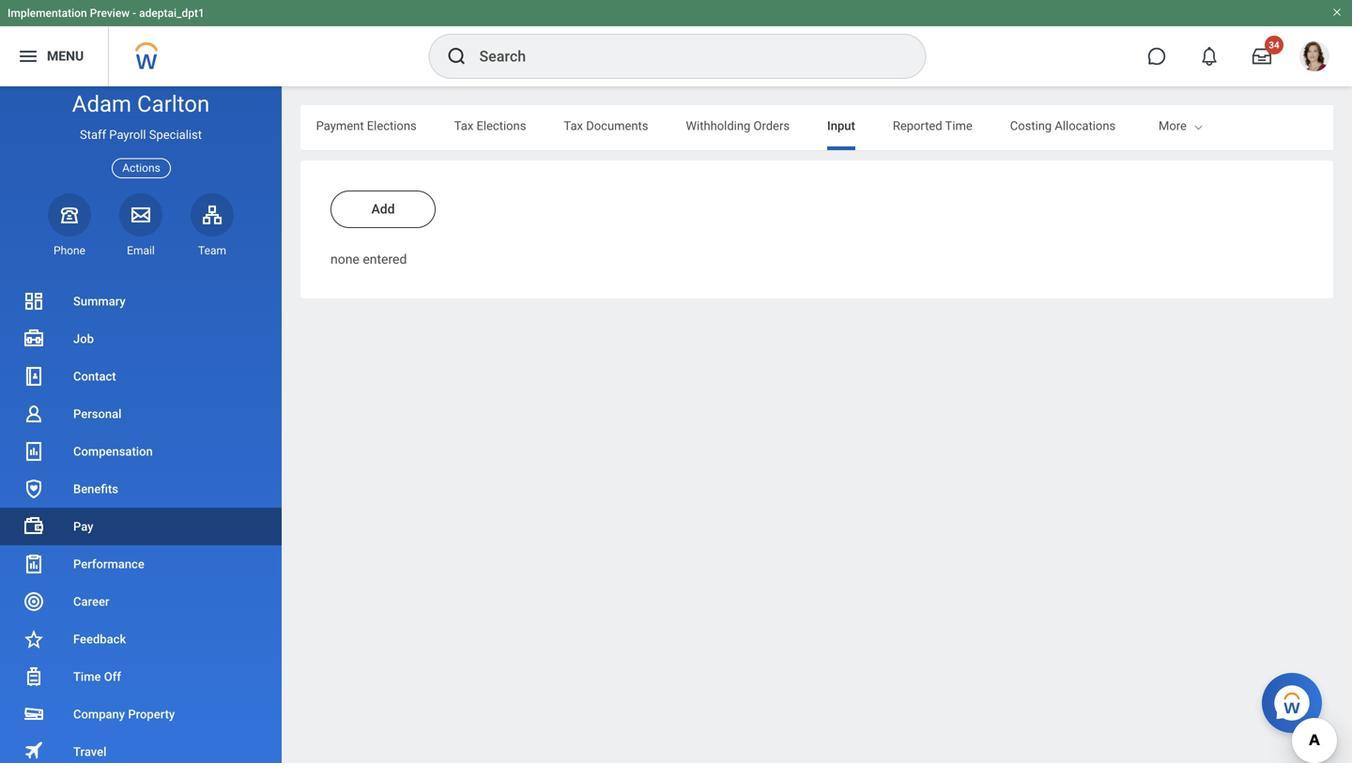 Task type: describe. For each thing, give the bounding box(es) containing it.
actions button
[[112, 158, 171, 178]]

reported
[[893, 119, 943, 133]]

tax for tax elections
[[454, 119, 474, 133]]

tax documents
[[564, 119, 649, 133]]

implementation
[[8, 7, 87, 20]]

summary link
[[0, 283, 282, 320]]

34 button
[[1242, 36, 1284, 77]]

search image
[[446, 45, 468, 68]]

summary
[[73, 294, 126, 309]]

payment
[[316, 119, 364, 133]]

career
[[73, 595, 109, 609]]

career link
[[0, 583, 282, 621]]

view team image
[[201, 204, 224, 226]]

email
[[127, 244, 155, 257]]

compensation link
[[0, 433, 282, 471]]

job image
[[23, 328, 45, 350]]

costing allocations
[[1010, 119, 1116, 133]]

adam
[[72, 91, 132, 117]]

team adam carlton element
[[191, 243, 234, 258]]

menu
[[47, 48, 84, 64]]

team
[[198, 244, 226, 257]]

time off image
[[23, 666, 45, 688]]

mail image
[[130, 204, 152, 226]]

time inside time off link
[[73, 670, 101, 684]]

none entered
[[331, 252, 407, 267]]

pay link
[[0, 508, 282, 546]]

benefits image
[[23, 478, 45, 501]]

time off link
[[0, 658, 282, 696]]

performance link
[[0, 546, 282, 583]]

personal
[[73, 407, 122, 421]]

entered
[[363, 252, 407, 267]]

tax elections
[[454, 119, 526, 133]]

feedback
[[73, 633, 126, 647]]

phone image
[[56, 204, 83, 226]]

staff
[[80, 128, 106, 142]]

feedback image
[[23, 628, 45, 651]]

menu button
[[0, 26, 108, 86]]

tax for tax documents
[[564, 119, 583, 133]]

phone adam carlton element
[[48, 243, 91, 258]]

navigation pane region
[[0, 86, 282, 764]]

benefits link
[[0, 471, 282, 508]]

job
[[73, 332, 94, 346]]

travel link
[[0, 734, 282, 764]]

menu banner
[[0, 0, 1353, 86]]

job link
[[0, 320, 282, 358]]

adeptai_dpt1
[[139, 7, 205, 20]]

property
[[128, 708, 175, 722]]

phone
[[54, 244, 85, 257]]

justify image
[[17, 45, 39, 68]]

travel
[[73, 745, 107, 759]]



Task type: locate. For each thing, give the bounding box(es) containing it.
Search Workday  search field
[[479, 36, 887, 77]]

specialist
[[149, 128, 202, 142]]

profile logan mcneil image
[[1300, 41, 1330, 75]]

allocations
[[1055, 119, 1116, 133]]

compensation
[[73, 445, 153, 459]]

time
[[945, 119, 973, 133], [73, 670, 101, 684]]

actions
[[122, 162, 160, 175]]

implementation preview -   adeptai_dpt1
[[8, 7, 205, 20]]

company property image
[[23, 703, 45, 726]]

performance
[[73, 557, 144, 572]]

more
[[1159, 119, 1187, 133]]

1 horizontal spatial tax
[[564, 119, 583, 133]]

tab list containing payment elections
[[0, 105, 1116, 150]]

elections for payment elections
[[367, 119, 417, 133]]

withholding orders
[[686, 119, 790, 133]]

pay image
[[23, 516, 45, 538]]

34
[[1269, 39, 1280, 51]]

pay
[[73, 520, 93, 534]]

input
[[828, 119, 855, 133]]

withholding
[[686, 119, 751, 133]]

tax left documents
[[564, 119, 583, 133]]

feedback link
[[0, 621, 282, 658]]

none
[[331, 252, 360, 267]]

email adam carlton element
[[119, 243, 162, 258]]

costing
[[1010, 119, 1052, 133]]

2 elections from the left
[[477, 119, 526, 133]]

0 horizontal spatial elections
[[367, 119, 417, 133]]

personal link
[[0, 395, 282, 433]]

orders
[[754, 119, 790, 133]]

time left off
[[73, 670, 101, 684]]

1 horizontal spatial time
[[945, 119, 973, 133]]

documents
[[586, 119, 649, 133]]

payroll
[[109, 128, 146, 142]]

company
[[73, 708, 125, 722]]

0 vertical spatial time
[[945, 119, 973, 133]]

0 horizontal spatial tax
[[454, 119, 474, 133]]

time right reported
[[945, 119, 973, 133]]

tax
[[454, 119, 474, 133], [564, 119, 583, 133]]

team link
[[191, 193, 234, 258]]

email button
[[119, 193, 162, 258]]

notifications large image
[[1200, 47, 1219, 66]]

travel image
[[23, 740, 45, 762]]

benefits
[[73, 482, 118, 496]]

reported time
[[893, 119, 973, 133]]

tab list
[[0, 105, 1116, 150]]

tax down search image on the left top of the page
[[454, 119, 474, 133]]

adam carlton
[[72, 91, 210, 117]]

0 horizontal spatial time
[[73, 670, 101, 684]]

summary image
[[23, 290, 45, 313]]

staff payroll specialist
[[80, 128, 202, 142]]

1 horizontal spatial elections
[[477, 119, 526, 133]]

elections
[[367, 119, 417, 133], [477, 119, 526, 133]]

preview
[[90, 7, 130, 20]]

company property link
[[0, 696, 282, 734]]

payment elections
[[316, 119, 417, 133]]

-
[[133, 7, 136, 20]]

contact link
[[0, 358, 282, 395]]

contact
[[73, 370, 116, 384]]

compensation image
[[23, 441, 45, 463]]

time off
[[73, 670, 121, 684]]

performance image
[[23, 553, 45, 576]]

personal image
[[23, 403, 45, 425]]

list containing summary
[[0, 283, 282, 764]]

company property
[[73, 708, 175, 722]]

add
[[371, 201, 395, 217]]

contact image
[[23, 365, 45, 388]]

elections for tax elections
[[477, 119, 526, 133]]

2 tax from the left
[[564, 119, 583, 133]]

phone button
[[48, 193, 91, 258]]

career image
[[23, 591, 45, 613]]

1 vertical spatial time
[[73, 670, 101, 684]]

1 elections from the left
[[367, 119, 417, 133]]

inbox large image
[[1253, 47, 1272, 66]]

off
[[104, 670, 121, 684]]

add button
[[331, 191, 436, 228]]

carlton
[[137, 91, 210, 117]]

list
[[0, 283, 282, 764]]

close environment banner image
[[1332, 7, 1343, 18]]

1 tax from the left
[[454, 119, 474, 133]]



Task type: vqa. For each thing, say whether or not it's contained in the screenshot.
More
yes



